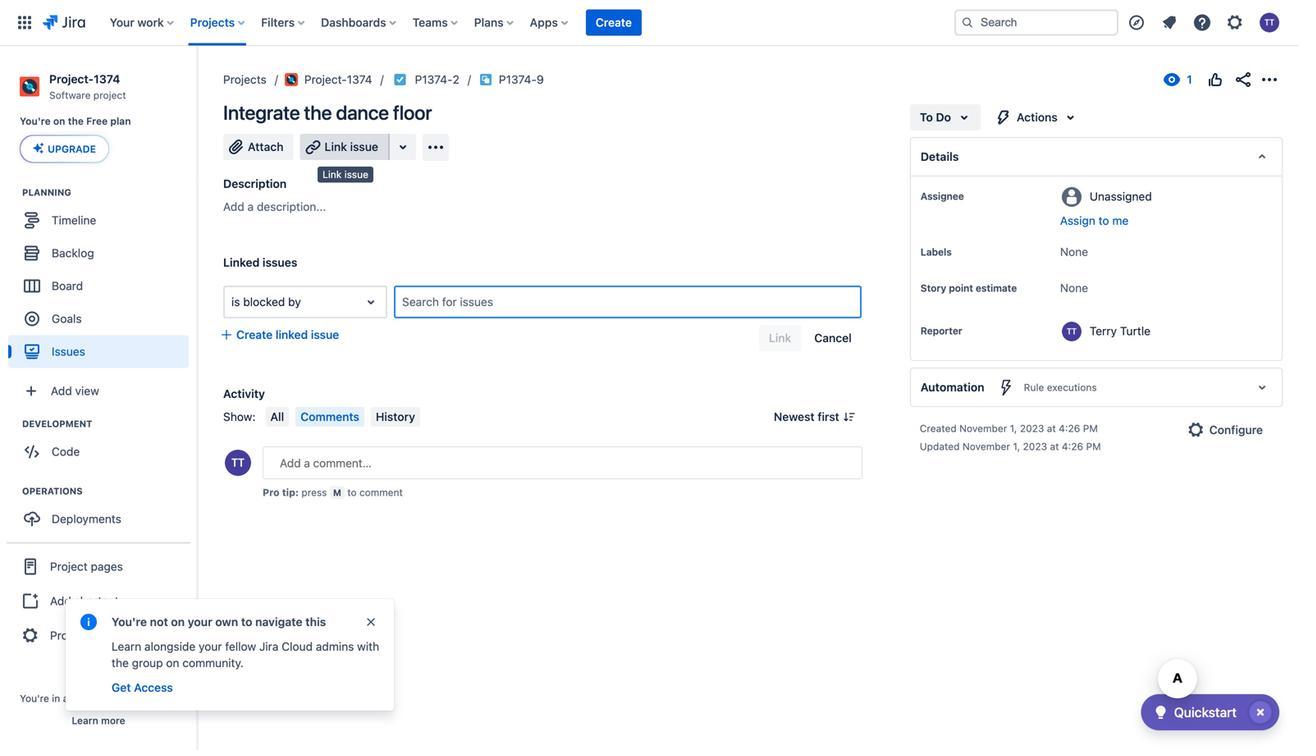 Task type: describe. For each thing, give the bounding box(es) containing it.
primary element
[[10, 0, 955, 46]]

your work button
[[105, 9, 180, 36]]

add shortcut
[[50, 594, 119, 608]]

Linked issues text field
[[402, 294, 405, 310]]

development
[[22, 419, 92, 429]]

learn for learn alongside your fellow jira cloud admins with the group on community.
[[112, 640, 141, 654]]

details element
[[910, 137, 1283, 177]]

teams button
[[408, 9, 464, 36]]

project for project settings
[[50, 629, 88, 642]]

linked
[[223, 256, 260, 269]]

notifications image
[[1160, 13, 1180, 32]]

to do
[[920, 110, 952, 124]]

upgrade button
[[21, 136, 108, 162]]

issues
[[52, 345, 85, 358]]

history button
[[371, 407, 420, 427]]

projects for projects dropdown button
[[190, 16, 235, 29]]

updated
[[920, 441, 960, 452]]

p1374- for 2
[[415, 73, 453, 86]]

work
[[138, 16, 164, 29]]

create linked issue
[[236, 328, 339, 342]]

issue inside tooltip
[[345, 169, 369, 180]]

show:
[[223, 410, 256, 424]]

create linked issue button
[[213, 325, 349, 345]]

pro
[[263, 487, 280, 498]]

point
[[949, 282, 974, 294]]

all button
[[266, 407, 289, 427]]

1 vertical spatial 1,
[[1014, 441, 1021, 452]]

add for add view
[[51, 384, 72, 398]]

1 vertical spatial a
[[63, 693, 68, 705]]

all
[[270, 410, 284, 424]]

link issue inside tooltip
[[323, 169, 369, 180]]

backlog link
[[8, 237, 189, 270]]

goal image
[[25, 311, 39, 326]]

issue inside button
[[350, 140, 379, 154]]

dance
[[336, 101, 389, 124]]

free
[[86, 116, 108, 127]]

project- for project-1374
[[304, 73, 347, 86]]

banner containing your work
[[0, 0, 1300, 46]]

projects for projects link
[[223, 73, 267, 86]]

1 vertical spatial 2023
[[1024, 441, 1048, 452]]

you're for you're in a team-managed project
[[20, 693, 49, 705]]

0 vertical spatial 4:26
[[1059, 423, 1081, 434]]

to do button
[[910, 104, 981, 131]]

own
[[215, 615, 238, 629]]

help image
[[1193, 13, 1213, 32]]

settings image
[[1226, 13, 1246, 32]]

integrate
[[223, 101, 300, 124]]

quickstart
[[1175, 705, 1237, 721]]

Add a comment… field
[[263, 447, 863, 480]]

apps
[[530, 16, 558, 29]]

with
[[357, 640, 379, 654]]

learn for learn more
[[72, 715, 98, 727]]

not
[[150, 615, 168, 629]]

turtle
[[1121, 324, 1151, 338]]

teams
[[413, 16, 448, 29]]

community.
[[182, 656, 244, 670]]

planning group
[[8, 186, 196, 373]]

0 vertical spatial your
[[188, 615, 213, 629]]

create for create
[[596, 16, 632, 29]]

0 vertical spatial 2023
[[1021, 423, 1045, 434]]

activity
[[223, 387, 265, 401]]

search for issues
[[402, 295, 493, 309]]

in
[[52, 693, 60, 705]]

p1374-9
[[499, 73, 544, 86]]

goals
[[52, 312, 82, 326]]

comments
[[301, 410, 360, 424]]

1 vertical spatial pm
[[1087, 441, 1102, 452]]

to
[[920, 110, 933, 124]]

plans
[[474, 16, 504, 29]]

you're for you're on the free plan
[[20, 116, 51, 127]]

is
[[232, 295, 240, 309]]

labels
[[921, 246, 952, 258]]

appswitcher icon image
[[15, 13, 34, 32]]

check image
[[1152, 703, 1171, 723]]

link issue button
[[300, 134, 390, 160]]

story
[[921, 282, 947, 294]]

project-1374 software project
[[49, 72, 126, 101]]

0 horizontal spatial the
[[68, 116, 84, 127]]

your
[[110, 16, 135, 29]]

1 vertical spatial november
[[963, 441, 1011, 452]]

project settings link
[[7, 618, 190, 654]]

timeline
[[52, 213, 96, 227]]

access
[[134, 681, 173, 695]]

link inside button
[[325, 140, 347, 154]]

your work
[[110, 16, 164, 29]]

configure link
[[1181, 417, 1274, 443]]

operations group
[[8, 485, 196, 541]]

admins
[[316, 640, 354, 654]]

do
[[936, 110, 952, 124]]

0 vertical spatial pm
[[1084, 423, 1099, 434]]

shortcut
[[74, 594, 119, 608]]

link issue inside button
[[325, 140, 379, 154]]

0 vertical spatial 1,
[[1010, 423, 1018, 434]]

get
[[112, 681, 131, 695]]

1 vertical spatial at
[[1051, 441, 1060, 452]]

operations image
[[2, 481, 22, 501]]

created november 1, 2023 at 4:26 pm updated november 1, 2023 at 4:26 pm
[[920, 423, 1102, 452]]

to inside button
[[1099, 214, 1110, 227]]

backlog
[[52, 246, 94, 260]]

terry turtle
[[1090, 324, 1151, 338]]

add shortcut button
[[7, 585, 190, 618]]

you're for you're not on your own to navigate this
[[112, 615, 147, 629]]

link inside tooltip
[[323, 169, 342, 180]]

cloud
[[282, 640, 313, 654]]

by
[[288, 295, 301, 309]]

configure
[[1210, 423, 1264, 437]]

issues link
[[8, 335, 189, 368]]

add for add shortcut
[[50, 594, 71, 608]]

0 vertical spatial on
[[53, 116, 65, 127]]

discover atlassian products image
[[1127, 13, 1147, 32]]

executions
[[1048, 382, 1098, 393]]

0 vertical spatial november
[[960, 423, 1008, 434]]

description...
[[257, 200, 326, 213]]

Search field
[[955, 9, 1119, 36]]

planning image
[[2, 183, 22, 202]]

estimate
[[976, 282, 1018, 294]]

integrate the dance floor
[[223, 101, 432, 124]]

history
[[376, 410, 415, 424]]

subtask image
[[479, 73, 493, 86]]

unassigned
[[1090, 190, 1153, 203]]

blocked
[[243, 295, 285, 309]]



Task type: locate. For each thing, give the bounding box(es) containing it.
cancel
[[815, 331, 852, 345]]

create down blocked
[[236, 328, 273, 342]]

details
[[921, 150, 959, 163]]

profile image of terry turtle image
[[225, 450, 251, 476]]

add inside add view popup button
[[51, 384, 72, 398]]

you're left not
[[112, 615, 147, 629]]

press
[[302, 487, 327, 498]]

info image
[[79, 613, 99, 632]]

pro tip: press m to comment
[[263, 487, 403, 498]]

issue
[[350, 140, 379, 154], [345, 169, 369, 180], [311, 328, 339, 342]]

0 vertical spatial at
[[1048, 423, 1057, 434]]

managed
[[99, 693, 142, 705]]

none
[[1061, 245, 1089, 259], [1061, 281, 1089, 295]]

project for project pages
[[50, 560, 88, 573]]

dismiss quickstart image
[[1248, 700, 1274, 726]]

jira
[[259, 640, 279, 654]]

team-
[[71, 693, 99, 705]]

2 project from the top
[[50, 629, 88, 642]]

1 vertical spatial on
[[171, 615, 185, 629]]

on inside learn alongside your fellow jira cloud admins with the group on community.
[[166, 656, 179, 670]]

the up get at left bottom
[[112, 656, 129, 670]]

comment
[[360, 487, 403, 498]]

p1374-
[[415, 73, 453, 86], [499, 73, 537, 86]]

1 vertical spatial add
[[51, 384, 72, 398]]

automation element
[[910, 368, 1283, 407]]

me
[[1113, 214, 1129, 227]]

1 horizontal spatial a
[[248, 200, 254, 213]]

2 p1374- from the left
[[499, 73, 537, 86]]

project- for project-1374 software project
[[49, 72, 94, 86]]

1,
[[1010, 423, 1018, 434], [1014, 441, 1021, 452]]

add app image
[[426, 138, 446, 157]]

your left own
[[188, 615, 213, 629]]

p1374-9 link
[[499, 70, 544, 90]]

1 vertical spatial project
[[145, 693, 177, 705]]

projects inside dropdown button
[[190, 16, 235, 29]]

learn more button
[[72, 714, 125, 728]]

link up link issue tooltip
[[325, 140, 347, 154]]

newest first image
[[843, 411, 856, 424]]

0 vertical spatial you're
[[20, 116, 51, 127]]

learn inside learn alongside your fellow jira cloud admins with the group on community.
[[112, 640, 141, 654]]

link issue down link issue button
[[323, 169, 369, 180]]

projects up "integrate"
[[223, 73, 267, 86]]

0 vertical spatial project
[[50, 560, 88, 573]]

goals link
[[8, 302, 189, 335]]

dismiss image
[[365, 616, 378, 629]]

attach button
[[223, 134, 294, 160]]

p1374-2
[[415, 73, 460, 86]]

0 vertical spatial a
[[248, 200, 254, 213]]

project down group
[[145, 693, 177, 705]]

learn down team-
[[72, 715, 98, 727]]

1 vertical spatial learn
[[72, 715, 98, 727]]

your up community.
[[199, 640, 222, 654]]

november right created
[[960, 423, 1008, 434]]

0 horizontal spatial project-
[[49, 72, 94, 86]]

terry
[[1090, 324, 1118, 338]]

plan
[[110, 116, 131, 127]]

2 vertical spatial add
[[50, 594, 71, 608]]

project-
[[49, 72, 94, 86], [304, 73, 347, 86]]

0 horizontal spatial issues
[[263, 256, 298, 269]]

group
[[132, 656, 163, 670]]

0 vertical spatial learn
[[112, 640, 141, 654]]

software
[[49, 89, 91, 101]]

1 horizontal spatial issues
[[460, 295, 493, 309]]

0 vertical spatial add
[[223, 200, 245, 213]]

automation
[[921, 381, 985, 394]]

upgrade
[[48, 143, 96, 155]]

add left shortcut
[[50, 594, 71, 608]]

1 horizontal spatial 1374
[[347, 73, 372, 86]]

you're
[[20, 116, 51, 127], [112, 615, 147, 629], [20, 693, 49, 705]]

at
[[1048, 423, 1057, 434], [1051, 441, 1060, 452]]

actions image
[[1260, 70, 1280, 90]]

link down link issue button
[[323, 169, 342, 180]]

1 horizontal spatial learn
[[112, 640, 141, 654]]

2 horizontal spatial the
[[304, 101, 332, 124]]

newest first
[[774, 410, 840, 424]]

issues right linked
[[263, 256, 298, 269]]

open image
[[361, 292, 381, 312]]

1 vertical spatial 4:26
[[1062, 441, 1084, 452]]

filters
[[261, 16, 295, 29]]

link web pages and more image
[[393, 137, 413, 157]]

1 vertical spatial project
[[50, 629, 88, 642]]

1 vertical spatial you're
[[112, 615, 147, 629]]

create button
[[586, 9, 642, 36]]

link
[[325, 140, 347, 154], [323, 169, 342, 180]]

0 vertical spatial link
[[325, 140, 347, 154]]

project- up the integrate the dance floor
[[304, 73, 347, 86]]

2 none from the top
[[1061, 281, 1089, 295]]

0 vertical spatial issues
[[263, 256, 298, 269]]

learn
[[112, 640, 141, 654], [72, 715, 98, 727]]

1 vertical spatial your
[[199, 640, 222, 654]]

2023
[[1021, 423, 1045, 434], [1024, 441, 1048, 452]]

project inside project-1374 software project
[[93, 89, 126, 101]]

1 horizontal spatial create
[[596, 16, 632, 29]]

0 horizontal spatial create
[[236, 328, 273, 342]]

0 vertical spatial none
[[1061, 245, 1089, 259]]

1 vertical spatial none
[[1061, 281, 1089, 295]]

0 horizontal spatial project
[[93, 89, 126, 101]]

projects button
[[185, 9, 251, 36]]

1 1374 from the left
[[94, 72, 120, 86]]

0 horizontal spatial to
[[241, 615, 252, 629]]

1 project from the top
[[50, 560, 88, 573]]

9
[[537, 73, 544, 86]]

p1374- right task icon
[[415, 73, 453, 86]]

a right 'in'
[[63, 693, 68, 705]]

1374 for project-1374
[[347, 73, 372, 86]]

0 vertical spatial project
[[93, 89, 126, 101]]

1374 inside project-1374 software project
[[94, 72, 120, 86]]

rule executions
[[1024, 382, 1098, 393]]

vote options: no one has voted for this issue yet. image
[[1206, 70, 1226, 90]]

to
[[1099, 214, 1110, 227], [348, 487, 357, 498], [241, 615, 252, 629]]

1374 up 'free'
[[94, 72, 120, 86]]

banner
[[0, 0, 1300, 46]]

1374 up dance
[[347, 73, 372, 86]]

create right apps dropdown button
[[596, 16, 632, 29]]

pm
[[1084, 423, 1099, 434], [1087, 441, 1102, 452]]

project up plan
[[93, 89, 126, 101]]

more
[[101, 715, 125, 727]]

0 vertical spatial to
[[1099, 214, 1110, 227]]

project
[[50, 560, 88, 573], [50, 629, 88, 642]]

issue up link issue tooltip
[[350, 140, 379, 154]]

group
[[7, 542, 190, 659]]

jira image
[[43, 13, 85, 32], [43, 13, 85, 32]]

0 horizontal spatial a
[[63, 693, 68, 705]]

0 vertical spatial issue
[[350, 140, 379, 154]]

on up upgrade button
[[53, 116, 65, 127]]

project down add shortcut
[[50, 629, 88, 642]]

add down description
[[223, 200, 245, 213]]

issues
[[263, 256, 298, 269], [460, 295, 493, 309]]

2 horizontal spatial to
[[1099, 214, 1110, 227]]

1 vertical spatial create
[[236, 328, 273, 342]]

you're left 'in'
[[20, 693, 49, 705]]

the left 'free'
[[68, 116, 84, 127]]

you're up upgrade button
[[20, 116, 51, 127]]

link issue
[[325, 140, 379, 154], [323, 169, 369, 180]]

project up add shortcut
[[50, 560, 88, 573]]

1 none from the top
[[1061, 245, 1089, 259]]

issue right linked
[[311, 328, 339, 342]]

description
[[223, 177, 287, 190]]

p1374-2 link
[[415, 70, 460, 90]]

november right updated
[[963, 441, 1011, 452]]

project 1374 image
[[285, 73, 298, 86]]

the down project-1374 link on the left top of the page
[[304, 101, 332, 124]]

add inside add shortcut button
[[50, 594, 71, 608]]

2 vertical spatial you're
[[20, 693, 49, 705]]

0 vertical spatial create
[[596, 16, 632, 29]]

for
[[442, 295, 457, 309]]

get access
[[112, 681, 173, 695]]

p1374- left copy link to issue 'image' on the left of the page
[[499, 73, 537, 86]]

1 horizontal spatial project-
[[304, 73, 347, 86]]

newest
[[774, 410, 815, 424]]

actions
[[1017, 110, 1058, 124]]

0 horizontal spatial p1374-
[[415, 73, 453, 86]]

search
[[402, 295, 439, 309]]

to left me
[[1099, 214, 1110, 227]]

0 horizontal spatial 1374
[[94, 72, 120, 86]]

link issue up link issue tooltip
[[325, 140, 379, 154]]

cancel button
[[805, 325, 862, 351]]

your profile and settings image
[[1260, 13, 1280, 32]]

2 project- from the left
[[304, 73, 347, 86]]

on right not
[[171, 615, 185, 629]]

add for add a description...
[[223, 200, 245, 213]]

project- inside project-1374 software project
[[49, 72, 94, 86]]

to right m
[[348, 487, 357, 498]]

issue down link issue button
[[345, 169, 369, 180]]

a down description
[[248, 200, 254, 213]]

story point estimate
[[921, 282, 1018, 294]]

0 vertical spatial link issue
[[325, 140, 379, 154]]

rule
[[1024, 382, 1045, 393]]

deployments link
[[8, 503, 189, 536]]

on down alongside
[[166, 656, 179, 670]]

1 vertical spatial issue
[[345, 169, 369, 180]]

1374 for project-1374 software project
[[94, 72, 120, 86]]

copy link to issue image
[[541, 72, 554, 85]]

projects up sidebar navigation icon
[[190, 16, 235, 29]]

group containing project pages
[[7, 542, 190, 659]]

the
[[304, 101, 332, 124], [68, 116, 84, 127], [112, 656, 129, 670]]

1 vertical spatial link issue
[[323, 169, 369, 180]]

add view
[[51, 384, 99, 398]]

pages
[[91, 560, 123, 573]]

story point estimate pin to top. only you can see pinned fields. image
[[924, 295, 938, 308]]

sidebar navigation image
[[179, 66, 215, 99]]

1 horizontal spatial p1374-
[[499, 73, 537, 86]]

navigate
[[255, 615, 303, 629]]

project pages link
[[7, 549, 190, 585]]

4:26
[[1059, 423, 1081, 434], [1062, 441, 1084, 452]]

issues right the for
[[460, 295, 493, 309]]

issue inside 'button'
[[311, 328, 339, 342]]

1 vertical spatial issues
[[460, 295, 493, 309]]

board
[[52, 279, 83, 293]]

the inside learn alongside your fellow jira cloud admins with the group on community.
[[112, 656, 129, 670]]

to right own
[[241, 615, 252, 629]]

learn up group
[[112, 640, 141, 654]]

0 vertical spatial projects
[[190, 16, 235, 29]]

you're on the free plan
[[20, 116, 131, 127]]

add view button
[[10, 375, 187, 408]]

filters button
[[256, 9, 311, 36]]

0 horizontal spatial learn
[[72, 715, 98, 727]]

fellow
[[225, 640, 256, 654]]

reporter
[[921, 325, 963, 337]]

learn more
[[72, 715, 125, 727]]

settings
[[91, 629, 133, 642]]

create inside create button
[[596, 16, 632, 29]]

2 vertical spatial on
[[166, 656, 179, 670]]

learn inside 'learn more' button
[[72, 715, 98, 727]]

timeline link
[[8, 204, 189, 237]]

menu bar
[[262, 407, 424, 427]]

2 vertical spatial to
[[241, 615, 252, 629]]

1 horizontal spatial project
[[145, 693, 177, 705]]

1 project- from the left
[[49, 72, 94, 86]]

task image
[[394, 73, 407, 86]]

your inside learn alongside your fellow jira cloud admins with the group on community.
[[199, 640, 222, 654]]

link issue tooltip
[[318, 167, 374, 183]]

1374
[[94, 72, 120, 86], [347, 73, 372, 86]]

p1374- for 9
[[499, 73, 537, 86]]

add left the "view"
[[51, 384, 72, 398]]

1 vertical spatial projects
[[223, 73, 267, 86]]

actions button
[[988, 104, 1088, 131]]

1 horizontal spatial the
[[112, 656, 129, 670]]

you're not on your own to navigate this
[[112, 615, 326, 629]]

1 horizontal spatial to
[[348, 487, 357, 498]]

None text field
[[232, 294, 235, 310]]

development image
[[2, 414, 22, 434]]

1 p1374- from the left
[[415, 73, 453, 86]]

1 vertical spatial to
[[348, 487, 357, 498]]

assign to me button
[[1061, 213, 1266, 229]]

create for create linked issue
[[236, 328, 273, 342]]

planning
[[22, 187, 71, 198]]

1 vertical spatial link
[[323, 169, 342, 180]]

attach
[[248, 140, 284, 154]]

m
[[333, 488, 341, 498]]

add a description...
[[223, 200, 326, 213]]

assignee
[[921, 190, 965, 202]]

project- up software
[[49, 72, 94, 86]]

development group
[[8, 417, 196, 473]]

tip:
[[282, 487, 299, 498]]

search image
[[962, 16, 975, 29]]

menu bar containing all
[[262, 407, 424, 427]]

share image
[[1234, 70, 1254, 90]]

create inside 'button'
[[236, 328, 273, 342]]

2 1374 from the left
[[347, 73, 372, 86]]

learn alongside your fellow jira cloud admins with the group on community.
[[112, 640, 379, 670]]

2 vertical spatial issue
[[311, 328, 339, 342]]



Task type: vqa. For each thing, say whether or not it's contained in the screenshot.
rewards
no



